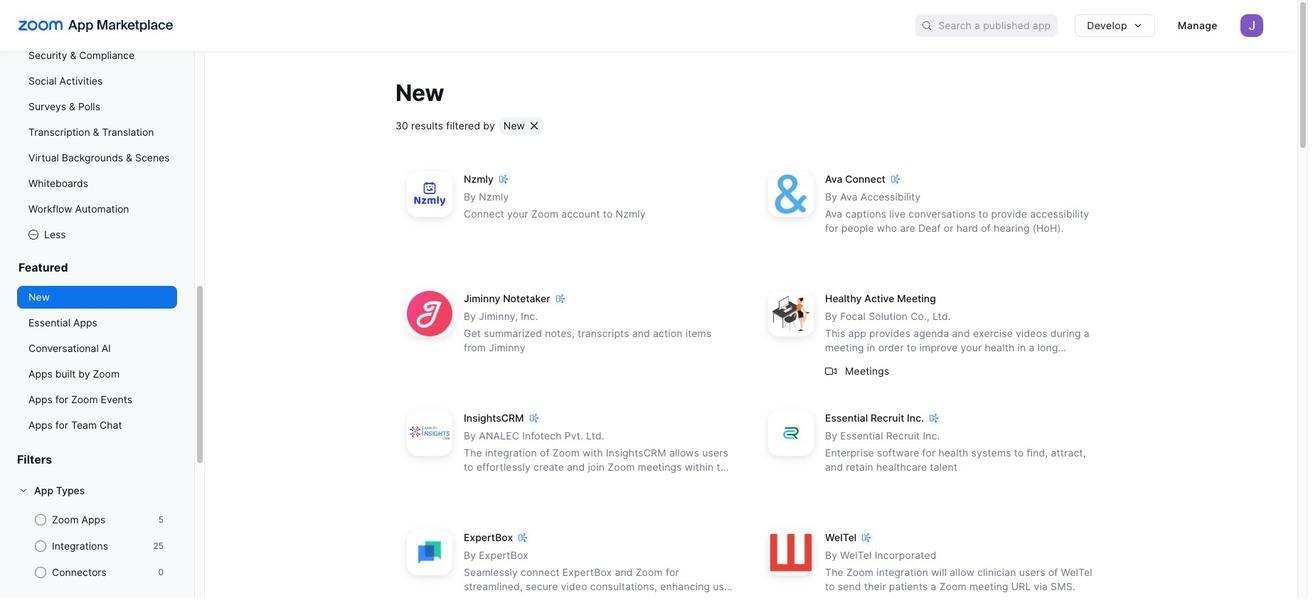 Task type: vqa. For each thing, say whether or not it's contained in the screenshot.
2nd By Allego Integrate Zoom with Allego to enable the automatic import of your Zoom recordings into Allego for analysis, conversation intelligence, and coaching. from the top
no



Task type: locate. For each thing, give the bounding box(es) containing it.
apps for team chat
[[28, 419, 122, 431]]

health
[[985, 342, 1015, 354], [939, 447, 969, 459]]

to right account
[[603, 208, 613, 220]]

2 vertical spatial inc.
[[923, 430, 940, 442]]

or
[[944, 222, 954, 234]]

1 vertical spatial health
[[939, 447, 969, 459]]

search a published app element
[[916, 14, 1058, 37]]

by expertbox seamlessly connect expertbox and zoom for streamlined, secure video consultations, enhancing user convenience and meeting management.
[[464, 549, 734, 598]]

and up improve
[[952, 327, 970, 340]]

zoom down allow
[[940, 581, 967, 593]]

essential inside by essential recruit inc. enterprise software for health systems to find, attract, and retain healthcare talent
[[840, 430, 883, 442]]

apps
[[73, 317, 97, 329], [28, 368, 53, 380], [28, 393, 53, 405], [28, 419, 53, 431], [81, 514, 106, 526]]

health up talent
[[939, 447, 969, 459]]

for down the built
[[55, 393, 68, 405]]

0 vertical spatial health
[[985, 342, 1015, 354]]

1 vertical spatial meeting
[[970, 581, 1009, 593]]

meeting inside by weltel incorporated the zoom integration will allow clinician users of weltel to send their patients a zoom meeting url via sms.
[[970, 581, 1009, 593]]

0 horizontal spatial integration
[[485, 447, 537, 459]]

1 vertical spatial inc.
[[907, 412, 924, 424]]

0 vertical spatial by
[[483, 120, 495, 132]]

meeting
[[897, 293, 936, 305]]

0 horizontal spatial meeting
[[548, 595, 587, 598]]

1 vertical spatial expertbox
[[479, 549, 528, 562]]

apps inside apps built by zoom link
[[28, 368, 53, 380]]

0 vertical spatial your
[[507, 208, 529, 220]]

2 vertical spatial of
[[1048, 566, 1058, 579]]

your inside healthy active meeting by focal solution co., ltd. this app provides agenda and exercise videos during a meeting in order to improve your health in a long meeting.
[[961, 342, 982, 354]]

virtual backgrounds & scenes link
[[17, 147, 177, 169]]

from
[[464, 342, 486, 354]]

to inside by analec infotech pvt. ltd. the integration of zoom with insightscrm allows users to effortlessly create and join zoom meetings within the crm platform.
[[464, 461, 474, 473]]

essential apps
[[28, 317, 97, 329]]

your
[[507, 208, 529, 220], [961, 342, 982, 354]]

2 horizontal spatial new
[[504, 120, 525, 132]]

for left the team
[[55, 419, 68, 431]]

meeting down video
[[548, 595, 587, 598]]

inc. up talent
[[923, 430, 940, 442]]

healthy active meeting by focal solution co., ltd. this app provides agenda and exercise videos during a meeting in order to improve your health in a long meeting.
[[825, 293, 1090, 368]]

by inside by jiminny, inc. get summarized notes, transcripts and action items from jiminny
[[464, 310, 476, 322]]

exercise
[[973, 327, 1013, 340]]

& down surveys & polls link
[[93, 126, 99, 138]]

of right hard
[[981, 222, 991, 234]]

zoom down ai
[[93, 368, 120, 380]]

0 horizontal spatial new
[[28, 291, 50, 303]]

to left find,
[[1014, 447, 1024, 459]]

integration inside by analec infotech pvt. ltd. the integration of zoom with insightscrm allows users to effortlessly create and join zoom meetings within the crm platform.
[[485, 447, 537, 459]]

for up the enhancing at the bottom of the page
[[666, 566, 679, 579]]

via
[[1034, 581, 1048, 593]]

by inside by expertbox seamlessly connect expertbox and zoom for streamlined, secure video consultations, enhancing user convenience and meeting management.
[[464, 549, 476, 562]]

new inside button
[[504, 120, 525, 132]]

to inside by nzmly connect your zoom account to nzmly
[[603, 208, 613, 220]]

2 horizontal spatial of
[[1048, 566, 1058, 579]]

zoom up the team
[[71, 393, 98, 405]]

1 vertical spatial weltel
[[840, 549, 872, 562]]

meeting up 'meeting.'
[[825, 342, 864, 354]]

improve
[[920, 342, 958, 354]]

1 vertical spatial essential
[[825, 412, 868, 424]]

the
[[464, 447, 482, 459], [825, 566, 844, 579]]

for up talent
[[922, 447, 936, 459]]

0 vertical spatial ltd.
[[933, 310, 951, 322]]

2 vertical spatial expertbox
[[562, 566, 612, 579]]

0 vertical spatial jiminny
[[464, 293, 500, 305]]

featured button
[[17, 260, 177, 286]]

1 vertical spatial jiminny
[[489, 342, 525, 354]]

summarized
[[484, 327, 542, 340]]

items
[[686, 327, 712, 340]]

0 horizontal spatial your
[[507, 208, 529, 220]]

essential
[[28, 317, 70, 329], [825, 412, 868, 424], [840, 430, 883, 442]]

0 horizontal spatial by
[[78, 368, 90, 380]]

2 vertical spatial new
[[28, 291, 50, 303]]

your inside by nzmly connect your zoom account to nzmly
[[507, 208, 529, 220]]

zoom inside by nzmly connect your zoom account to nzmly
[[531, 208, 559, 220]]

are
[[900, 222, 915, 234]]

and left the 'action'
[[632, 327, 650, 340]]

of inside by ava accessibility ava captions live conversations to provide accessibility for people who are deaf or hard of hearing (hoh).
[[981, 222, 991, 234]]

0 horizontal spatial a
[[931, 581, 937, 593]]

1 horizontal spatial users
[[1019, 566, 1045, 579]]

1 horizontal spatial of
[[981, 222, 991, 234]]

apps inside apps for team chat link
[[28, 419, 53, 431]]

people
[[841, 222, 874, 234]]

social activities link
[[17, 70, 177, 92]]

& right security
[[70, 49, 76, 61]]

surveys
[[28, 100, 66, 112]]

meeting down clinician
[[970, 581, 1009, 593]]

0 horizontal spatial health
[[939, 447, 969, 459]]

25
[[153, 541, 164, 551]]

inc. inside by jiminny, inc. get summarized notes, transcripts and action items from jiminny
[[521, 310, 538, 322]]

0 vertical spatial inc.
[[521, 310, 538, 322]]

by for by jiminny, inc. get summarized notes, transcripts and action items from jiminny
[[464, 310, 476, 322]]

conversational ai
[[28, 342, 111, 354]]

apps for apps for team chat
[[28, 419, 53, 431]]

solution
[[869, 310, 908, 322]]

apps inside the apps for zoom events "link"
[[28, 393, 53, 405]]

health inside healthy active meeting by focal solution co., ltd. this app provides agenda and exercise videos during a meeting in order to improve your health in a long meeting.
[[985, 342, 1015, 354]]

apps down new link at the left
[[73, 317, 97, 329]]

users inside by analec infotech pvt. ltd. the integration of zoom with insightscrm allows users to effortlessly create and join zoom meetings within the crm platform.
[[702, 447, 729, 459]]

meetings
[[845, 365, 890, 377]]

1 horizontal spatial insightscrm
[[606, 447, 666, 459]]

surveys & polls link
[[17, 95, 177, 118]]

0 horizontal spatial in
[[867, 342, 875, 354]]

1 horizontal spatial connect
[[845, 173, 886, 185]]

by inside by essential recruit inc. enterprise software for health systems to find, attract, and retain healthcare talent
[[825, 430, 837, 442]]

apps up filters
[[28, 419, 53, 431]]

to inside by weltel incorporated the zoom integration will allow clinician users of weltel to send their patients a zoom meeting url via sms.
[[825, 581, 835, 593]]

jiminny up the jiminny,
[[464, 293, 500, 305]]

1 horizontal spatial the
[[825, 566, 844, 579]]

ltd. up with
[[586, 430, 604, 442]]

a right during
[[1084, 327, 1090, 340]]

the
[[717, 461, 732, 473]]

and down enterprise
[[825, 461, 843, 473]]

1 horizontal spatial ltd.
[[933, 310, 951, 322]]

essential inside "link"
[[28, 317, 70, 329]]

zoom left account
[[531, 208, 559, 220]]

in left order
[[867, 342, 875, 354]]

of inside by analec infotech pvt. ltd. the integration of zoom with insightscrm allows users to effortlessly create and join zoom meetings within the crm platform.
[[540, 447, 550, 459]]

a down will
[[931, 581, 937, 593]]

action
[[653, 327, 683, 340]]

banner containing develop
[[0, 0, 1298, 51]]

0 vertical spatial users
[[702, 447, 729, 459]]

their
[[864, 581, 886, 593]]

0 vertical spatial nzmly
[[464, 173, 494, 185]]

in down videos
[[1018, 342, 1026, 354]]

live
[[889, 208, 906, 220]]

2 horizontal spatial meeting
[[970, 581, 1009, 593]]

for left people on the top of the page
[[825, 222, 839, 234]]

integration up patients
[[877, 566, 928, 579]]

1 vertical spatial insightscrm
[[606, 447, 666, 459]]

jiminny inside by jiminny, inc. get summarized notes, transcripts and action items from jiminny
[[489, 342, 525, 354]]

insightscrm up analec
[[464, 412, 524, 424]]

to inside healthy active meeting by focal solution co., ltd. this app provides agenda and exercise videos during a meeting in order to improve your health in a long meeting.
[[907, 342, 917, 354]]

apps for zoom events
[[28, 393, 132, 405]]

5
[[158, 514, 164, 525]]

1 vertical spatial connect
[[464, 208, 504, 220]]

1 horizontal spatial new
[[396, 79, 444, 107]]

by inside by analec infotech pvt. ltd. the integration of zoom with insightscrm allows users to effortlessly create and join zoom meetings within the crm platform.
[[464, 430, 476, 442]]

2 vertical spatial meeting
[[548, 595, 587, 598]]

0 vertical spatial a
[[1084, 327, 1090, 340]]

0 horizontal spatial users
[[702, 447, 729, 459]]

and down secure
[[527, 595, 545, 598]]

by inside by nzmly connect your zoom account to nzmly
[[464, 191, 476, 203]]

& for surveys
[[69, 100, 75, 112]]

apps left the built
[[28, 368, 53, 380]]

to
[[603, 208, 613, 220], [979, 208, 988, 220], [907, 342, 917, 354], [1014, 447, 1024, 459], [464, 461, 474, 473], [825, 581, 835, 593]]

meetings
[[638, 461, 682, 473]]

health down exercise
[[985, 342, 1015, 354]]

apps for zoom events link
[[17, 388, 177, 411]]

healthcare
[[876, 461, 927, 473]]

ava
[[825, 173, 843, 185], [840, 191, 858, 203], [825, 208, 843, 220]]

meeting inside by expertbox seamlessly connect expertbox and zoom for streamlined, secure video consultations, enhancing user convenience and meeting management.
[[548, 595, 587, 598]]

zoom up consultations,
[[636, 566, 663, 579]]

1 vertical spatial a
[[1029, 342, 1035, 354]]

2 vertical spatial nzmly
[[616, 208, 646, 220]]

users up the on the right of page
[[702, 447, 729, 459]]

1 vertical spatial users
[[1019, 566, 1045, 579]]

2 horizontal spatial a
[[1084, 327, 1090, 340]]

apps down the apps built by zoom
[[28, 393, 53, 405]]

insightscrm up the 'meetings'
[[606, 447, 666, 459]]

1 vertical spatial your
[[961, 342, 982, 354]]

app types
[[34, 484, 85, 497]]

agenda
[[914, 327, 949, 340]]

and inside by analec infotech pvt. ltd. the integration of zoom with insightscrm allows users to effortlessly create and join zoom meetings within the crm platform.
[[567, 461, 585, 473]]

to left send
[[825, 581, 835, 593]]

video
[[561, 581, 587, 593]]

app types button
[[17, 479, 177, 502]]

by for by analec infotech pvt. ltd. the integration of zoom with insightscrm allows users to effortlessly create and join zoom meetings within the crm platform.
[[464, 430, 476, 442]]

to right order
[[907, 342, 917, 354]]

by inside by weltel incorporated the zoom integration will allow clinician users of weltel to send their patients a zoom meeting url via sms.
[[825, 549, 837, 562]]

0 horizontal spatial of
[[540, 447, 550, 459]]

1 horizontal spatial integration
[[877, 566, 928, 579]]

(hoh).
[[1033, 222, 1064, 234]]

and
[[632, 327, 650, 340], [952, 327, 970, 340], [567, 461, 585, 473], [825, 461, 843, 473], [615, 566, 633, 579], [527, 595, 545, 598]]

jiminny
[[464, 293, 500, 305], [489, 342, 525, 354]]

hearing
[[994, 222, 1030, 234]]

jiminny down "summarized"
[[489, 342, 525, 354]]

1 vertical spatial of
[[540, 447, 550, 459]]

user
[[713, 581, 734, 593]]

in
[[867, 342, 875, 354], [1018, 342, 1026, 354]]

the up crm
[[464, 447, 482, 459]]

of up create
[[540, 447, 550, 459]]

and inside by jiminny, inc. get summarized notes, transcripts and action items from jiminny
[[632, 327, 650, 340]]

1 vertical spatial ltd.
[[586, 430, 604, 442]]

0 vertical spatial of
[[981, 222, 991, 234]]

new
[[396, 79, 444, 107], [504, 120, 525, 132], [28, 291, 50, 303]]

and left join
[[567, 461, 585, 473]]

within
[[685, 461, 714, 473]]

to inside by essential recruit inc. enterprise software for health systems to find, attract, and retain healthcare talent
[[1014, 447, 1024, 459]]

this
[[825, 327, 845, 340]]

0 horizontal spatial ltd.
[[586, 430, 604, 442]]

provide
[[991, 208, 1027, 220]]

1 horizontal spatial meeting
[[825, 342, 864, 354]]

users up via
[[1019, 566, 1045, 579]]

by right the built
[[78, 368, 90, 380]]

of up sms.
[[1048, 566, 1058, 579]]

1 vertical spatial the
[[825, 566, 844, 579]]

new down featured
[[28, 291, 50, 303]]

1 horizontal spatial a
[[1029, 342, 1035, 354]]

by jiminny, inc. get summarized notes, transcripts and action items from jiminny
[[464, 310, 712, 354]]

0 vertical spatial the
[[464, 447, 482, 459]]

zoom inside apps built by zoom link
[[93, 368, 120, 380]]

a down videos
[[1029, 342, 1035, 354]]

1 horizontal spatial health
[[985, 342, 1015, 354]]

who
[[877, 222, 897, 234]]

0 horizontal spatial the
[[464, 447, 482, 459]]

new for new link at the left
[[28, 291, 50, 303]]

your down exercise
[[961, 342, 982, 354]]

to up crm
[[464, 461, 474, 473]]

seamlessly
[[464, 566, 518, 579]]

0 horizontal spatial insightscrm
[[464, 412, 524, 424]]

by inside by ava accessibility ava captions live conversations to provide accessibility for people who are deaf or hard of hearing (hoh).
[[825, 191, 837, 203]]

& left polls
[[69, 100, 75, 112]]

to left provide
[[979, 208, 988, 220]]

zoom up send
[[846, 566, 874, 579]]

find,
[[1027, 447, 1048, 459]]

virtual backgrounds & scenes
[[28, 152, 170, 164]]

by for by expertbox seamlessly connect expertbox and zoom for streamlined, secure video consultations, enhancing user convenience and meeting management.
[[464, 549, 476, 562]]

whiteboards
[[28, 177, 88, 189]]

0 vertical spatial integration
[[485, 447, 537, 459]]

health inside by essential recruit inc. enterprise software for health systems to find, attract, and retain healthcare talent
[[939, 447, 969, 459]]

the up send
[[825, 566, 844, 579]]

ltd. up agenda
[[933, 310, 951, 322]]

2 vertical spatial essential
[[840, 430, 883, 442]]

by analec infotech pvt. ltd. the integration of zoom with insightscrm allows users to effortlessly create and join zoom meetings within the crm platform.
[[464, 430, 732, 488]]

1 horizontal spatial in
[[1018, 342, 1026, 354]]

Search text field
[[938, 15, 1058, 36]]

1 vertical spatial integration
[[877, 566, 928, 579]]

of
[[981, 222, 991, 234], [540, 447, 550, 459], [1048, 566, 1058, 579]]

by for by weltel incorporated the zoom integration will allow clinician users of weltel to send their patients a zoom meeting url via sms.
[[825, 549, 837, 562]]

apps inside essential apps "link"
[[73, 317, 97, 329]]

meeting inside healthy active meeting by focal solution co., ltd. this app provides agenda and exercise videos during a meeting in order to improve your health in a long meeting.
[[825, 342, 864, 354]]

1 vertical spatial recruit
[[886, 430, 920, 442]]

inc. down notetaker
[[521, 310, 538, 322]]

by for by ava accessibility ava captions live conversations to provide accessibility for people who are deaf or hard of hearing (hoh).
[[825, 191, 837, 203]]

0 vertical spatial insightscrm
[[464, 412, 524, 424]]

1 horizontal spatial your
[[961, 342, 982, 354]]

for inside "link"
[[55, 393, 68, 405]]

2 vertical spatial a
[[931, 581, 937, 593]]

0 vertical spatial essential
[[28, 317, 70, 329]]

jiminny notetaker
[[464, 293, 550, 305]]

new right the filtered
[[504, 120, 525, 132]]

platform.
[[490, 475, 533, 488]]

integration up effortlessly
[[485, 447, 537, 459]]

weltel
[[825, 532, 857, 544], [840, 549, 872, 562], [1061, 566, 1093, 579]]

jiminny,
[[479, 310, 518, 322]]

new up 'results'
[[396, 79, 444, 107]]

0 horizontal spatial connect
[[464, 208, 504, 220]]

inc.
[[521, 310, 538, 322], [907, 412, 924, 424], [923, 430, 940, 442]]

inc. up software
[[907, 412, 924, 424]]

a inside by weltel incorporated the zoom integration will allow clinician users of weltel to send their patients a zoom meeting url via sms.
[[931, 581, 937, 593]]

and inside by essential recruit inc. enterprise software for health systems to find, attract, and retain healthcare talent
[[825, 461, 843, 473]]

banner
[[0, 0, 1298, 51]]

talent
[[930, 461, 958, 473]]

0 vertical spatial meeting
[[825, 342, 864, 354]]

your left account
[[507, 208, 529, 220]]

1 vertical spatial new
[[504, 120, 525, 132]]

& for security
[[70, 49, 76, 61]]

by right the filtered
[[483, 120, 495, 132]]

for inside by expertbox seamlessly connect expertbox and zoom for streamlined, secure video consultations, enhancing user convenience and meeting management.
[[666, 566, 679, 579]]

zoom down types
[[52, 514, 79, 526]]

1 in from the left
[[867, 342, 875, 354]]



Task type: describe. For each thing, give the bounding box(es) containing it.
by for by nzmly connect your zoom account to nzmly
[[464, 191, 476, 203]]

social
[[28, 75, 57, 87]]

transcripts
[[578, 327, 629, 340]]

and up consultations,
[[615, 566, 633, 579]]

0 vertical spatial ava
[[825, 173, 843, 185]]

0 vertical spatial new
[[396, 79, 444, 107]]

by for by essential recruit inc. enterprise software for health systems to find, attract, and retain healthcare talent
[[825, 430, 837, 442]]

zoom down pvt.
[[553, 447, 580, 459]]

less
[[44, 228, 66, 240]]

apps for apps for zoom events
[[28, 393, 53, 405]]

app
[[34, 484, 53, 497]]

2 vertical spatial ava
[[825, 208, 843, 220]]

crm
[[464, 475, 487, 488]]

co.,
[[911, 310, 930, 322]]

long
[[1038, 342, 1058, 354]]

attract,
[[1051, 447, 1086, 459]]

deaf
[[918, 222, 941, 234]]

healthy
[[825, 293, 862, 305]]

infotech
[[522, 430, 562, 442]]

1 vertical spatial ava
[[840, 191, 858, 203]]

software
[[877, 447, 919, 459]]

accessibility
[[1030, 208, 1089, 220]]

inc. for jiminny,
[[521, 310, 538, 322]]

manage button
[[1167, 14, 1229, 37]]

1 vertical spatial nzmly
[[479, 191, 509, 203]]

zoom apps
[[52, 514, 106, 526]]

develop button
[[1075, 14, 1155, 37]]

30
[[396, 120, 408, 132]]

integration inside by weltel incorporated the zoom integration will allow clinician users of weltel to send their patients a zoom meeting url via sms.
[[877, 566, 928, 579]]

effortlessly
[[476, 461, 531, 473]]

with
[[583, 447, 603, 459]]

will
[[931, 566, 947, 579]]

users inside by weltel incorporated the zoom integration will allow clinician users of weltel to send their patients a zoom meeting url via sms.
[[1019, 566, 1045, 579]]

and inside healthy active meeting by focal solution co., ltd. this app provides agenda and exercise videos during a meeting in order to improve your health in a long meeting.
[[952, 327, 970, 340]]

essential apps link
[[17, 312, 177, 334]]

1 horizontal spatial by
[[483, 120, 495, 132]]

pvt.
[[565, 430, 583, 442]]

& for transcription
[[93, 126, 99, 138]]

patients
[[889, 581, 928, 593]]

convenience
[[464, 595, 524, 598]]

inc. inside by essential recruit inc. enterprise software for health systems to find, attract, and retain healthcare talent
[[923, 430, 940, 442]]

events
[[101, 393, 132, 405]]

0 vertical spatial expertbox
[[464, 532, 513, 544]]

essential recruit inc.
[[825, 412, 924, 424]]

captions
[[845, 208, 887, 220]]

a for by weltel incorporated the zoom integration will allow clinician users of weltel to send their patients a zoom meeting url via sms.
[[931, 581, 937, 593]]

analec
[[479, 430, 519, 442]]

0 vertical spatial recruit
[[871, 412, 904, 424]]

transcription & translation link
[[17, 121, 177, 144]]

develop
[[1087, 19, 1127, 31]]

transcription & translation
[[28, 126, 154, 138]]

30 results filtered by
[[396, 120, 495, 132]]

url
[[1011, 581, 1031, 593]]

the inside by analec infotech pvt. ltd. the integration of zoom with insightscrm allows users to effortlessly create and join zoom meetings within the crm platform.
[[464, 447, 482, 459]]

ava connect
[[825, 173, 886, 185]]

for inside by ava accessibility ava captions live conversations to provide accessibility for people who are deaf or hard of hearing (hoh).
[[825, 222, 839, 234]]

zoom right join
[[608, 461, 635, 473]]

apps built by zoom link
[[17, 363, 177, 386]]

2 in from the left
[[1018, 342, 1026, 354]]

during
[[1050, 327, 1081, 340]]

translation
[[102, 126, 154, 138]]

new button
[[499, 118, 543, 135]]

apps for team chat link
[[17, 414, 177, 437]]

ltd. inside by analec infotech pvt. ltd. the integration of zoom with insightscrm allows users to effortlessly create and join zoom meetings within the crm platform.
[[586, 430, 604, 442]]

allow
[[950, 566, 975, 579]]

accessibility
[[861, 191, 921, 203]]

0
[[158, 567, 164, 578]]

connectors
[[52, 566, 107, 578]]

account
[[562, 208, 600, 220]]

essential for essential apps
[[28, 317, 70, 329]]

videos
[[1016, 327, 1048, 340]]

for inside by essential recruit inc. enterprise software for health systems to find, attract, and retain healthcare talent
[[922, 447, 936, 459]]

inc. for recruit
[[907, 412, 924, 424]]

join
[[588, 461, 605, 473]]

enhancing
[[660, 581, 710, 593]]

the inside by weltel incorporated the zoom integration will allow clinician users of weltel to send their patients a zoom meeting url via sms.
[[825, 566, 844, 579]]

incorporated
[[875, 549, 937, 562]]

new link
[[17, 286, 177, 309]]

filtered
[[446, 120, 480, 132]]

notes,
[[545, 327, 575, 340]]

conversational ai link
[[17, 337, 177, 360]]

2 vertical spatial weltel
[[1061, 566, 1093, 579]]

filters
[[17, 452, 52, 467]]

1 vertical spatial by
[[78, 368, 90, 380]]

activities
[[59, 75, 103, 87]]

systems
[[971, 447, 1011, 459]]

secure
[[526, 581, 558, 593]]

0 vertical spatial connect
[[845, 173, 886, 185]]

connect inside by nzmly connect your zoom account to nzmly
[[464, 208, 504, 220]]

a for healthy active meeting by focal solution co., ltd. this app provides agenda and exercise videos during a meeting in order to improve your health in a long meeting.
[[1084, 327, 1090, 340]]

of inside by weltel incorporated the zoom integration will allow clinician users of weltel to send their patients a zoom meeting url via sms.
[[1048, 566, 1058, 579]]

ltd. inside healthy active meeting by focal solution co., ltd. this app provides agenda and exercise videos during a meeting in order to improve your health in a long meeting.
[[933, 310, 951, 322]]

to inside by ava accessibility ava captions live conversations to provide accessibility for people who are deaf or hard of hearing (hoh).
[[979, 208, 988, 220]]

allows
[[669, 447, 699, 459]]

zoom inside by expertbox seamlessly connect expertbox and zoom for streamlined, secure video consultations, enhancing user convenience and meeting management.
[[636, 566, 663, 579]]

streamlined,
[[464, 581, 523, 593]]

featured
[[18, 260, 68, 275]]

provides
[[869, 327, 911, 340]]

new for the new button
[[504, 120, 525, 132]]

retain
[[846, 461, 873, 473]]

by ava accessibility ava captions live conversations to provide accessibility for people who are deaf or hard of hearing (hoh).
[[825, 191, 1089, 234]]

apps for apps built by zoom
[[28, 368, 53, 380]]

consultations,
[[590, 581, 657, 593]]

enterprise
[[825, 447, 874, 459]]

meeting.
[[825, 356, 867, 368]]

active
[[864, 293, 895, 305]]

scenes
[[135, 152, 170, 164]]

transcription
[[28, 126, 90, 138]]

conversations
[[909, 208, 976, 220]]

connect
[[521, 566, 560, 579]]

security
[[28, 49, 67, 61]]

apps down app types dropdown button
[[81, 514, 106, 526]]

recruit inside by essential recruit inc. enterprise software for health systems to find, attract, and retain healthcare talent
[[886, 430, 920, 442]]

essential for essential recruit inc.
[[825, 412, 868, 424]]

& left 'scenes'
[[126, 152, 132, 164]]

virtual
[[28, 152, 59, 164]]

0 vertical spatial weltel
[[825, 532, 857, 544]]

insightscrm inside by analec infotech pvt. ltd. the integration of zoom with insightscrm allows users to effortlessly create and join zoom meetings within the crm platform.
[[606, 447, 666, 459]]

by weltel incorporated the zoom integration will allow clinician users of weltel to send their patients a zoom meeting url via sms.
[[825, 549, 1093, 593]]

by inside healthy active meeting by focal solution co., ltd. this app provides agenda and exercise videos during a meeting in order to improve your health in a long meeting.
[[825, 310, 837, 322]]

integrations
[[52, 540, 108, 552]]

polls
[[78, 100, 100, 112]]

order
[[878, 342, 904, 354]]

security & compliance
[[28, 49, 135, 61]]

zoom inside the apps for zoom events "link"
[[71, 393, 98, 405]]



